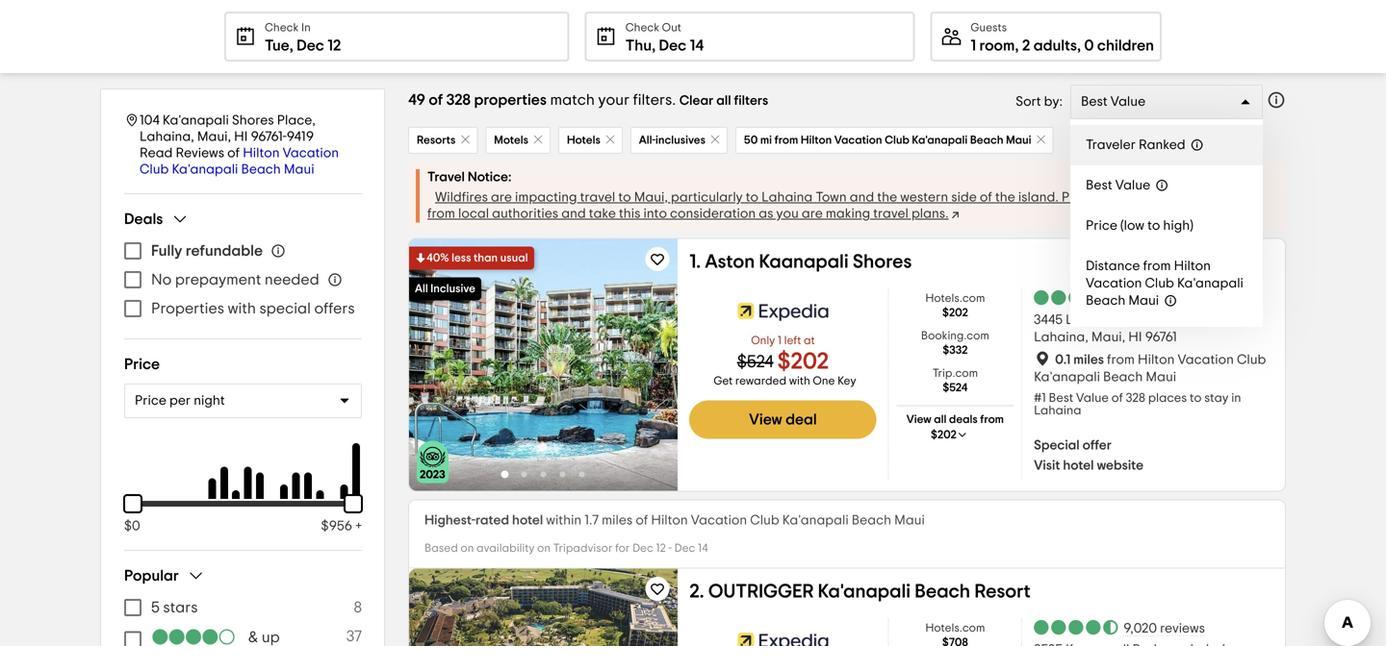 Task type: describe. For each thing, give the bounding box(es) containing it.
rewarded
[[735, 376, 786, 387]]

ka'anapali inside 'from hilton vacation club ka'anapali beach maui'
[[1034, 371, 1100, 385]]

vacation inside hilton vacation club ka'anapali beach maui
[[283, 147, 339, 160]]

in
[[1231, 392, 1241, 405]]

8
[[354, 601, 362, 616]]

49
[[408, 92, 425, 108]]

fully refundable
[[151, 244, 263, 259]]

lahaina inside wildfires are impacting travel to maui, particularly to lahaina town and the western side of the island. please check travel advisories from local authorities and take this into consideration as you are making travel plans.
[[761, 191, 813, 205]]

$332
[[943, 345, 968, 357]]

authorities
[[492, 207, 558, 221]]

up for &
[[262, 631, 280, 646]]

all-inclusives
[[639, 135, 705, 146]]

highest-rated hotel within 1.7 miles of hilton vacation club ka'anapali beach maui
[[424, 515, 925, 528]]

pay
[[693, 384, 713, 395]]

maui, for hi
[[197, 130, 231, 144]]

room
[[979, 38, 1015, 53]]

#1
[[1034, 392, 1046, 405]]

properties
[[151, 301, 224, 317]]

traveler
[[1086, 139, 1136, 152]]

hilton inside 'from hilton vacation club ka'anapali beach maui'
[[1138, 354, 1175, 367]]

highest-
[[424, 515, 476, 528]]

maximum price slider
[[332, 483, 374, 526]]

club up western
[[885, 135, 909, 146]]

wildfires
[[435, 191, 488, 205]]

+
[[355, 520, 362, 534]]

1.
[[689, 253, 701, 272]]

adults
[[1034, 38, 1077, 53]]

from inside wildfires are impacting travel to maui, particularly to lahaina town and the western side of the island. please check travel advisories from local authorities and take this into consideration as you are making travel plans.
[[427, 207, 455, 221]]

40%
[[426, 253, 449, 264]]

all
[[415, 284, 428, 295]]

vacation inside distance from hilton vacation club ka'anapali beach maui
[[1086, 277, 1142, 291]]

with inside pay up to 12x get rewarded with one key
[[789, 376, 810, 387]]

1 the from the left
[[877, 191, 897, 205]]

beach inside distance from hilton vacation club ka'anapali beach maui
[[1086, 295, 1126, 308]]

get
[[714, 376, 733, 387]]

beach inside hilton vacation club ka'anapali beach maui
[[241, 163, 281, 177]]

50
[[744, 135, 758, 146]]

up for pay
[[689, 399, 703, 411]]

hilton inside distance from hilton vacation club ka'anapali beach maui
[[1174, 260, 1211, 273]]

50 mi from hilton vacation club ka'anapali beach maui
[[744, 135, 1031, 146]]

3445
[[1034, 314, 1063, 327]]

1 vertical spatial 14
[[698, 543, 708, 555]]

at
[[804, 335, 815, 347]]

hotel inside special offer visit hotel website
[[1063, 460, 1094, 473]]

price for price (low to high)
[[1086, 219, 1117, 233]]

1.7
[[585, 515, 599, 528]]

3,524 reviews link
[[1123, 293, 1203, 307]]

from right the "mi"
[[774, 135, 798, 146]]

1 horizontal spatial shores
[[853, 253, 912, 272]]

maui down sort
[[1006, 135, 1031, 146]]

1 horizontal spatial are
[[802, 207, 823, 221]]

island.
[[1018, 191, 1059, 205]]

making
[[826, 207, 870, 221]]

check for thu,
[[625, 22, 659, 34]]

ka'anapali inside distance from hilton vacation club ka'anapali beach maui
[[1177, 277, 1244, 291]]

clear
[[679, 94, 713, 108]]

ranked
[[1139, 139, 1186, 152]]

for
[[615, 543, 630, 555]]

view deal
[[749, 412, 817, 428]]

2 expedia.com image from the top
[[738, 623, 828, 647]]

all-
[[639, 135, 656, 146]]

vacation inside 'from hilton vacation club ka'anapali beach maui'
[[1178, 354, 1234, 367]]

from hilton vacation club ka'anapali beach maui
[[1034, 354, 1266, 385]]

96761-
[[251, 130, 287, 144]]

12 inside check in tue, dec 12
[[328, 38, 341, 53]]

maui, inside 3,524 reviews 3445 lower honoapiilani road , lahaina, maui, hi 96761
[[1091, 331, 1125, 345]]

$524 $202
[[737, 351, 829, 374]]

0.1
[[1055, 354, 1071, 367]]

0 vertical spatial best value
[[1081, 95, 1146, 109]]

0 vertical spatial best
[[1081, 95, 1108, 109]]

to up this
[[618, 191, 631, 205]]

all inclusive
[[415, 284, 475, 295]]

beach up 2. outrigger ka'anapali beach resort
[[852, 515, 891, 528]]

ka'anapali inside 104 ka'anapali shores place, lahaina, maui, hi 96761-9419
[[163, 114, 229, 128]]

club inside distance from hilton vacation club ka'anapali beach maui
[[1145, 277, 1174, 291]]

guests
[[971, 22, 1007, 34]]

local
[[458, 207, 489, 221]]

check out thu, dec 14
[[625, 22, 704, 53]]

mi
[[760, 135, 772, 146]]

0 horizontal spatial travel
[[580, 191, 615, 205]]

2. outrigger ka'anapali beach resort
[[689, 583, 1031, 602]]

deals
[[124, 212, 163, 227]]

in
[[301, 22, 311, 34]]

beach up side
[[970, 135, 1004, 146]]

deal
[[786, 412, 817, 428]]

of right 49
[[429, 92, 443, 108]]

popular
[[124, 569, 179, 584]]

#1 best value of 328 places to stay in lahaina
[[1034, 392, 1241, 417]]

2 on from the left
[[537, 543, 551, 555]]

beach inside 'from hilton vacation club ka'anapali beach maui'
[[1103, 371, 1143, 385]]

&
[[248, 631, 258, 646]]

9,020 reviews
[[1123, 623, 1205, 636]]

particularly
[[671, 191, 743, 205]]

3,524 reviews 3445 lower honoapiilani road , lahaina, maui, hi 96761
[[1034, 293, 1226, 345]]

all inside the view all deals from $202
[[934, 414, 947, 426]]

1 vertical spatial value
[[1115, 179, 1150, 193]]

vacation up 2.
[[691, 515, 747, 528]]

maui, for particularly
[[634, 191, 668, 205]]

lahaina inside #1 best value of 328 places to stay in lahaina
[[1034, 405, 1081, 417]]

maui inside 'from hilton vacation club ka'anapali beach maui'
[[1146, 371, 1176, 385]]

2
[[1022, 38, 1030, 53]]

no
[[151, 272, 172, 288]]

all inside 49 of 328 properties match your filters. clear all filters
[[716, 94, 731, 108]]

shores inside 104 ka'anapali shores place, lahaina, maui, hi 96761-9419
[[232, 114, 274, 128]]

town
[[816, 191, 847, 205]]

trip.com $524
[[932, 368, 978, 394]]

1. aston kaanapali shores link
[[689, 253, 912, 272]]

1 on from the left
[[461, 543, 474, 555]]

website
[[1097, 460, 1144, 473]]

dec right '-' in the bottom of the page
[[674, 543, 695, 555]]

$524 inside trip.com $524
[[943, 383, 968, 394]]

ka'anapali inside hilton vacation club ka'anapali beach maui
[[172, 163, 238, 177]]

advisories
[[1184, 191, 1248, 205]]

club inside hilton vacation club ka'anapali beach maui
[[140, 163, 169, 177]]

9419
[[287, 130, 314, 144]]

price for price
[[124, 357, 160, 373]]

as
[[759, 207, 773, 221]]

of inside #1 best value of 328 places to stay in lahaina
[[1111, 392, 1123, 405]]

thu,
[[625, 38, 656, 53]]

no prepayment needed
[[151, 272, 319, 288]]

dec inside check out thu, dec 14
[[659, 38, 687, 53]]

honoapiilani
[[1106, 314, 1186, 327]]

fully
[[151, 244, 182, 259]]

of inside wildfires are impacting travel to maui, particularly to lahaina town and the western side of the island. please check travel advisories from local authorities and take this into consideration as you are making travel plans.
[[980, 191, 992, 205]]

club inside 'from hilton vacation club ka'anapali beach maui'
[[1237, 354, 1266, 367]]

special offer visit hotel website
[[1034, 439, 1144, 473]]

5
[[151, 601, 160, 616]]

2. outrigger ka'anapali beach resort link
[[689, 583, 1031, 602]]

from inside the view all deals from $202
[[980, 414, 1004, 426]]

notice:
[[468, 171, 511, 184]]

only
[[751, 335, 775, 347]]



Task type: vqa. For each thing, say whether or not it's contained in the screenshot.
Check Out Thu, Dec 14
yes



Task type: locate. For each thing, give the bounding box(es) containing it.
4.0 of 5 bubbles image
[[151, 630, 236, 645]]

the left island. on the top right of page
[[995, 191, 1015, 205]]

1 horizontal spatial hotel
[[1063, 460, 1094, 473]]

1 horizontal spatial view
[[907, 414, 931, 426]]

beach up lower
[[1086, 295, 1126, 308]]

1 vertical spatial $202
[[777, 351, 829, 374]]

best right by:
[[1081, 95, 1108, 109]]

are right you
[[802, 207, 823, 221]]

$202 for $524 $202
[[777, 351, 829, 374]]

the left western
[[877, 191, 897, 205]]

group containing popular
[[124, 567, 362, 647]]

0 vertical spatial $202
[[942, 308, 968, 319]]

1 vertical spatial group
[[124, 567, 362, 647]]

miles
[[1074, 354, 1104, 367], [602, 515, 633, 528]]

, for 1
[[1077, 38, 1081, 53]]

resort
[[975, 583, 1031, 602]]

beach down 96761-
[[241, 163, 281, 177]]

price for price per night
[[135, 395, 166, 408]]

hi up hilton vacation club ka'anapali beach maui link
[[234, 130, 248, 144]]

1 vertical spatial expedia.com image
[[738, 623, 828, 647]]

1 vertical spatial menu
[[124, 594, 362, 647]]

0 horizontal spatial check
[[265, 22, 299, 34]]

up right &
[[262, 631, 280, 646]]

0 vertical spatial 328
[[446, 92, 471, 108]]

booking.com $332
[[921, 331, 989, 357]]

per
[[169, 395, 191, 408]]

best value up the traveler
[[1081, 95, 1146, 109]]

$956
[[321, 520, 352, 534]]

offer
[[1083, 439, 1112, 453]]

expedia.com image up only 1 left at
[[738, 293, 828, 332]]

1 horizontal spatial up
[[689, 399, 703, 411]]

view for view deal
[[749, 412, 782, 428]]

$202 down the at
[[777, 351, 829, 374]]

reviews
[[176, 147, 224, 160]]

0 horizontal spatial are
[[491, 191, 512, 205]]

12 left '-' in the bottom of the page
[[656, 543, 666, 555]]

beach left the resort
[[915, 583, 970, 602]]

shores down 'making'
[[853, 253, 912, 272]]

value inside #1 best value of 328 places to stay in lahaina
[[1076, 392, 1109, 405]]

hilton right the "mi"
[[801, 135, 832, 146]]

hotels.com for hotels.com $202
[[925, 293, 985, 305]]

1 vertical spatial price
[[124, 357, 160, 373]]

maui inside distance from hilton vacation club ka'anapali beach maui
[[1128, 295, 1159, 308]]

0 horizontal spatial lahaina,
[[140, 130, 194, 144]]

best down the traveler
[[1086, 179, 1112, 193]]

deals
[[949, 414, 978, 426]]

and up 'making'
[[850, 191, 874, 205]]

1 vertical spatial $524
[[943, 383, 968, 394]]

view all deals from $202
[[907, 414, 1004, 441]]

1 vertical spatial miles
[[602, 515, 633, 528]]

lahaina, up read
[[140, 130, 194, 144]]

$524 inside $524 $202
[[737, 354, 773, 371]]

1 horizontal spatial hi
[[1128, 331, 1142, 345]]

price left '(low'
[[1086, 219, 1117, 233]]

$524 up rewarded
[[737, 354, 773, 371]]

view inside button
[[749, 412, 782, 428]]

hi down honoapiilani
[[1128, 331, 1142, 345]]

2 vertical spatial maui,
[[1091, 331, 1125, 345]]

3,524
[[1123, 293, 1155, 306]]

reviews for 9,020
[[1160, 623, 1205, 636]]

1 horizontal spatial all
[[934, 414, 947, 426]]

one
[[813, 376, 835, 387]]

1 vertical spatial reviews
[[1160, 623, 1205, 636]]

0 vertical spatial and
[[850, 191, 874, 205]]

view for view all deals from $202
[[907, 414, 931, 426]]

properties with special offers
[[151, 301, 355, 317]]

12 right 'tue,'
[[328, 38, 341, 53]]

0 vertical spatial price
[[1086, 219, 1117, 233]]

1 inside guests 1 room , 2 adults , 0 children
[[971, 38, 976, 53]]

328 inside #1 best value of 328 places to stay in lahaina
[[1126, 392, 1145, 405]]

special
[[259, 301, 311, 317]]

all right 'clear'
[[716, 94, 731, 108]]

0 horizontal spatial shores
[[232, 114, 274, 128]]

40% less than usual
[[426, 253, 528, 264]]

value down 0.1 miles on the bottom of the page
[[1076, 392, 1109, 405]]

hotels
[[567, 135, 600, 146]]

filters
[[734, 94, 768, 108]]

hotel right the rated on the bottom left of page
[[512, 515, 543, 528]]

0 horizontal spatial with
[[228, 301, 256, 317]]

based
[[424, 543, 458, 555]]

into
[[644, 207, 667, 221]]

on right based
[[461, 543, 474, 555]]

from inside distance from hilton vacation club ka'anapali beach maui
[[1143, 260, 1171, 273]]

hotel down offer
[[1063, 460, 1094, 473]]

consideration
[[670, 207, 756, 221]]

maui, down lower
[[1091, 331, 1125, 345]]

1 horizontal spatial with
[[789, 376, 810, 387]]

from inside 'from hilton vacation club ka'anapali beach maui'
[[1107, 354, 1135, 367]]

miles right '0.1'
[[1074, 354, 1104, 367]]

0 vertical spatial 1
[[971, 38, 976, 53]]

up
[[689, 399, 703, 411], [262, 631, 280, 646]]

club up 3,524 reviews link
[[1145, 277, 1174, 291]]

12x
[[689, 430, 706, 441]]

check
[[265, 22, 299, 34], [625, 22, 659, 34]]

0 horizontal spatial up
[[262, 631, 280, 646]]

(low
[[1120, 219, 1144, 233]]

0 vertical spatial miles
[[1074, 354, 1104, 367]]

1 group from the top
[[124, 210, 362, 323]]

$524
[[737, 354, 773, 371], [943, 383, 968, 394]]

from
[[774, 135, 798, 146], [427, 207, 455, 221], [1143, 260, 1171, 273], [1107, 354, 1135, 367], [980, 414, 1004, 426]]

$202 inside hotels.com $202
[[942, 308, 968, 319]]

travel up take
[[580, 191, 615, 205]]

price (low to high)
[[1086, 219, 1193, 233]]

0 vertical spatial all
[[716, 94, 731, 108]]

1 horizontal spatial lahaina,
[[1034, 331, 1088, 345]]

1 vertical spatial and
[[561, 207, 586, 221]]

0 vertical spatial expedia.com image
[[738, 293, 828, 332]]

0 horizontal spatial on
[[461, 543, 474, 555]]

0 horizontal spatial hotel
[[512, 515, 543, 528]]

0 vertical spatial shores
[[232, 114, 274, 128]]

dec
[[297, 38, 324, 53], [659, 38, 687, 53], [632, 543, 653, 555], [674, 543, 695, 555]]

0 horizontal spatial ,
[[1015, 38, 1019, 53]]

outrigger
[[708, 583, 814, 602]]

1 horizontal spatial 1
[[971, 38, 976, 53]]

check up 'thu,'
[[625, 22, 659, 34]]

0 horizontal spatial view
[[749, 412, 782, 428]]

hilton down high)
[[1174, 260, 1211, 273]]

1 vertical spatial shores
[[853, 253, 912, 272]]

view left deals
[[907, 414, 931, 426]]

of right side
[[980, 191, 992, 205]]

vacation down distance
[[1086, 277, 1142, 291]]

menu for deals
[[124, 237, 362, 323]]

check inside check out thu, dec 14
[[625, 22, 659, 34]]

1 vertical spatial up
[[262, 631, 280, 646]]

1 horizontal spatial travel
[[873, 207, 909, 221]]

price per night
[[135, 395, 225, 408]]

side
[[951, 191, 977, 205]]

beach up #1 best value of 328 places to stay in lahaina
[[1103, 371, 1143, 385]]

maui down the 9419
[[284, 163, 314, 177]]

1 horizontal spatial $524
[[943, 383, 968, 394]]

reviews inside 3,524 reviews 3445 lower honoapiilani road , lahaina, maui, hi 96761
[[1158, 293, 1203, 306]]

$202 down deals
[[931, 430, 957, 441]]

hi inside 3,524 reviews 3445 lower honoapiilani road , lahaina, maui, hi 96761
[[1128, 331, 1142, 345]]

1 vertical spatial hi
[[1128, 331, 1142, 345]]

1 check from the left
[[265, 22, 299, 34]]

hilton vacation club ka'anapali beach maui
[[140, 147, 339, 177]]

check inside check in tue, dec 12
[[265, 22, 299, 34]]

night
[[194, 395, 225, 408]]

0 vertical spatial are
[[491, 191, 512, 205]]

2 the from the left
[[995, 191, 1015, 205]]

2 vertical spatial price
[[135, 395, 166, 408]]

of
[[429, 92, 443, 108], [227, 147, 240, 160], [980, 191, 992, 205], [1111, 392, 1123, 405], [636, 515, 648, 528]]

0
[[1084, 38, 1094, 53]]

view inside the view all deals from $202
[[907, 414, 931, 426]]

lower
[[1066, 314, 1103, 327]]

hotel
[[1063, 460, 1094, 473], [512, 515, 543, 528]]

view left deal
[[749, 412, 782, 428]]

1 horizontal spatial on
[[537, 543, 551, 555]]

best
[[1081, 95, 1108, 109], [1086, 179, 1112, 193], [1049, 392, 1073, 405]]

1 expedia.com image from the top
[[738, 293, 828, 332]]

0 vertical spatial lahaina,
[[140, 130, 194, 144]]

sort
[[1016, 95, 1041, 109]]

, inside 3,524 reviews 3445 lower honoapiilani road , lahaina, maui, hi 96761
[[1222, 314, 1226, 327]]

menu for popular
[[124, 594, 362, 647]]

$956 +
[[321, 520, 362, 534]]

expedia.com image
[[738, 293, 828, 332], [738, 623, 828, 647]]

hotels.com $202
[[925, 293, 985, 319]]

0 vertical spatial lahaina
[[761, 191, 813, 205]]

0 horizontal spatial 328
[[446, 92, 471, 108]]

96761
[[1145, 331, 1177, 345]]

stay
[[1204, 392, 1229, 405]]

1 horizontal spatial check
[[625, 22, 659, 34]]

maui up 2. outrigger ka'anapali beach resort
[[894, 515, 925, 528]]

and
[[850, 191, 874, 205], [561, 207, 586, 221]]

1 menu from the top
[[124, 237, 362, 323]]

hilton up '-' in the bottom of the page
[[651, 515, 688, 528]]

1 horizontal spatial 12
[[656, 543, 666, 555]]

match
[[550, 92, 595, 108]]

price up 'price per night'
[[124, 357, 160, 373]]

0 vertical spatial group
[[124, 210, 362, 323]]

1 vertical spatial maui,
[[634, 191, 668, 205]]

1 left left
[[778, 335, 782, 347]]

1 vertical spatial lahaina
[[1034, 405, 1081, 417]]

from right deals
[[980, 414, 1004, 426]]

tue,
[[265, 38, 293, 53]]

0 vertical spatial hotel
[[1063, 460, 1094, 473]]

2 vertical spatial best
[[1049, 392, 1073, 405]]

1 horizontal spatial and
[[850, 191, 874, 205]]

shores up 96761-
[[232, 114, 274, 128]]

lahaina up you
[[761, 191, 813, 205]]

dec right for
[[632, 543, 653, 555]]

maui, inside wildfires are impacting travel to maui, particularly to lahaina town and the western side of the island. please check travel advisories from local authorities and take this into consideration as you are making travel plans.
[[634, 191, 668, 205]]

from right 0.1 miles on the bottom of the page
[[1107, 354, 1135, 367]]

104
[[140, 114, 160, 128]]

2 menu from the top
[[124, 594, 362, 647]]

left
[[784, 335, 801, 347]]

, left 0
[[1077, 38, 1081, 53]]

9,020
[[1123, 623, 1157, 636]]

maui inside hilton vacation club ka'anapali beach maui
[[284, 163, 314, 177]]

14 up 'clear'
[[690, 38, 704, 53]]

availability
[[476, 543, 535, 555]]

0 vertical spatial hotels.com
[[925, 293, 985, 305]]

miles right '1.7' at the bottom of the page
[[602, 515, 633, 528]]

to inside pay up to 12x get rewarded with one key
[[689, 414, 700, 426]]

1 horizontal spatial lahaina
[[1034, 405, 1081, 417]]

reviews up road
[[1158, 293, 1203, 306]]

2 horizontal spatial travel
[[1146, 191, 1182, 205]]

reviews for 3,524
[[1158, 293, 1203, 306]]

travel down western
[[873, 207, 909, 221]]

dec down out
[[659, 38, 687, 53]]

travel
[[427, 171, 465, 184]]

reviews right "9,020"
[[1160, 623, 1205, 636]]

1 vertical spatial best
[[1086, 179, 1112, 193]]

1 horizontal spatial ,
[[1077, 38, 1081, 53]]

to inside #1 best value of 328 places to stay in lahaina
[[1190, 392, 1202, 405]]

of down 'from hilton vacation club ka'anapali beach maui'
[[1111, 392, 1123, 405]]

value up traveler ranked
[[1111, 95, 1146, 109]]

by:
[[1044, 95, 1063, 109]]

to up consideration
[[746, 191, 759, 205]]

best inside #1 best value of 328 places to stay in lahaina
[[1049, 392, 1073, 405]]

with
[[228, 301, 256, 317], [789, 376, 810, 387]]

dec down in
[[297, 38, 324, 53]]

travel up high)
[[1146, 191, 1182, 205]]

1 vertical spatial lahaina,
[[1034, 331, 1088, 345]]

you
[[776, 207, 799, 221]]

2.
[[689, 583, 704, 602]]

2 horizontal spatial maui,
[[1091, 331, 1125, 345]]

14
[[690, 38, 704, 53], [698, 543, 708, 555]]

1 horizontal spatial 328
[[1126, 392, 1145, 405]]

club up outrigger on the bottom
[[750, 515, 779, 528]]

maui up honoapiilani
[[1128, 295, 1159, 308]]

14 inside check out thu, dec 14
[[690, 38, 704, 53]]

aston kaanapali shores in maui image
[[409, 239, 678, 491], [409, 239, 678, 491]]

1 vertical spatial hotel
[[512, 515, 543, 528]]

2 hotels.com from the top
[[925, 623, 985, 635]]

0 vertical spatial up
[[689, 399, 703, 411]]

1 vertical spatial hotels.com
[[925, 623, 985, 635]]

lahaina, inside 3,524 reviews 3445 lower honoapiilani road , lahaina, maui, hi 96761
[[1034, 331, 1088, 345]]

dec inside check in tue, dec 12
[[297, 38, 324, 53]]

group
[[124, 210, 362, 323], [124, 567, 362, 647]]

minimum price slider
[[112, 483, 154, 526]]

1 vertical spatial with
[[789, 376, 810, 387]]

travel notice:
[[427, 171, 511, 184]]

from down wildfires
[[427, 207, 455, 221]]

with down 'no prepayment needed'
[[228, 301, 256, 317]]

1 hotels.com from the top
[[925, 293, 985, 305]]

328 left places
[[1126, 392, 1145, 405]]

, left 2
[[1015, 38, 1019, 53]]

1 for room
[[971, 38, 976, 53]]

resorts
[[417, 135, 456, 146]]

club up the in
[[1237, 354, 1266, 367]]

of down 104 ka'anapali shores place, lahaina, maui, hi 96761-9419
[[227, 147, 240, 160]]

1 vertical spatial all
[[934, 414, 947, 426]]

$524 down trip.com
[[943, 383, 968, 394]]

read
[[140, 147, 173, 160]]

0 horizontal spatial maui,
[[197, 130, 231, 144]]

-
[[669, 543, 672, 555]]

are down notice:
[[491, 191, 512, 205]]

with left the one
[[789, 376, 810, 387]]

group containing deals
[[124, 210, 362, 323]]

0 vertical spatial 12
[[328, 38, 341, 53]]

0 horizontal spatial hi
[[234, 130, 248, 144]]

distance from hilton vacation club ka'anapali beach maui
[[1086, 260, 1244, 308]]

maui, up reviews at left
[[197, 130, 231, 144]]

price left per
[[135, 395, 166, 408]]

$202
[[942, 308, 968, 319], [777, 351, 829, 374], [931, 430, 957, 441]]

2 horizontal spatial ,
[[1222, 314, 1226, 327]]

lahaina, down 3445
[[1034, 331, 1088, 345]]

wildfires are impacting travel to maui, particularly to lahaina town and the western side of the island. please check travel advisories from local authorities and take this into consideration as you are making travel plans.
[[427, 191, 1248, 221]]

$202 for hotels.com $202
[[942, 308, 968, 319]]

328 right 49
[[446, 92, 471, 108]]

to right '(low'
[[1147, 219, 1160, 233]]

menu containing fully refundable
[[124, 237, 362, 323]]

1 vertical spatial 12
[[656, 543, 666, 555]]

lahaina,
[[140, 130, 194, 144], [1034, 331, 1088, 345]]

2 group from the top
[[124, 567, 362, 647]]

inclusives
[[656, 135, 705, 146]]

hotels.com for hotels.com
[[925, 623, 985, 635]]

pay up to 12x get rewarded with one key
[[689, 376, 856, 441]]

0 vertical spatial 14
[[690, 38, 704, 53]]

expedia.com image down outrigger on the bottom
[[738, 623, 828, 647]]

0 vertical spatial value
[[1111, 95, 1146, 109]]

check for tue,
[[265, 22, 299, 34]]

hilton down 96761-
[[243, 147, 280, 160]]

hilton
[[801, 135, 832, 146], [243, 147, 280, 160], [1174, 260, 1211, 273], [1138, 354, 1175, 367], [651, 515, 688, 528]]

1 horizontal spatial the
[[995, 191, 1015, 205]]

to up 12x
[[689, 414, 700, 426]]

visit
[[1034, 460, 1060, 473]]

1 horizontal spatial maui,
[[634, 191, 668, 205]]

1 vertical spatial are
[[802, 207, 823, 221]]

menu
[[124, 237, 362, 323], [124, 594, 362, 647]]

2 vertical spatial value
[[1076, 392, 1109, 405]]

check up 'tue,'
[[265, 22, 299, 34]]

check
[[1106, 191, 1143, 205]]

0 vertical spatial $524
[[737, 354, 773, 371]]

wildfires are impacting travel to maui, particularly to lahaina town and the western side of the island. please check travel advisories from local authorities and take this into consideration as you are making travel plans. link
[[427, 191, 1248, 223]]

hotels.com down the resort
[[925, 623, 985, 635]]

0 vertical spatial maui,
[[197, 130, 231, 144]]

up down pay
[[689, 399, 703, 411]]

0 horizontal spatial lahaina
[[761, 191, 813, 205]]

of right '1.7' at the bottom of the page
[[636, 515, 648, 528]]

tripadvisor
[[553, 543, 613, 555]]

hi inside 104 ka'anapali shores place, lahaina, maui, hi 96761-9419
[[234, 130, 248, 144]]

5 stars
[[151, 601, 198, 616]]

rated
[[476, 515, 509, 528]]

hotels.com up booking.com
[[925, 293, 985, 305]]

hilton down 96761
[[1138, 354, 1175, 367]]

1 for left
[[778, 335, 782, 347]]

key
[[838, 376, 856, 387]]

maui, inside 104 ka'anapali shores place, lahaina, maui, hi 96761-9419
[[197, 130, 231, 144]]

menu containing 5 stars
[[124, 594, 362, 647]]

104 ka'anapali shores place, lahaina, maui, hi 96761-9419
[[140, 114, 316, 144]]

14 right '-' in the bottom of the page
[[698, 543, 708, 555]]

0 horizontal spatial the
[[877, 191, 897, 205]]

0 horizontal spatial 12
[[328, 38, 341, 53]]

up inside pay up to 12x get rewarded with one key
[[689, 399, 703, 411]]

, for reviews
[[1222, 314, 1226, 327]]

outrigger ka'anapali beach resort in maui image
[[409, 569, 678, 647], [409, 569, 678, 647]]

needed
[[265, 272, 319, 288]]

check in tue, dec 12
[[265, 22, 341, 53]]

hilton inside hilton vacation club ka'anapali beach maui
[[243, 147, 280, 160]]

$202 up booking.com
[[942, 308, 968, 319]]

vacation up town in the top right of the page
[[834, 135, 882, 146]]

0 horizontal spatial miles
[[602, 515, 633, 528]]

0 vertical spatial reviews
[[1158, 293, 1203, 306]]

prepayment
[[175, 272, 261, 288]]

0 vertical spatial menu
[[124, 237, 362, 323]]

1 down guests on the top
[[971, 38, 976, 53]]

$202 inside the view all deals from $202
[[931, 430, 957, 441]]

0 horizontal spatial $524
[[737, 354, 773, 371]]

0 horizontal spatial and
[[561, 207, 586, 221]]

high)
[[1163, 219, 1193, 233]]

1 horizontal spatial miles
[[1074, 354, 1104, 367]]

western
[[900, 191, 948, 205]]

1 vertical spatial best value
[[1086, 179, 1150, 193]]

lahaina, inside 104 ka'anapali shores place, lahaina, maui, hi 96761-9419
[[140, 130, 194, 144]]

0 horizontal spatial 1
[[778, 335, 782, 347]]

to left stay
[[1190, 392, 1202, 405]]

1 vertical spatial 1
[[778, 335, 782, 347]]

maui, up into
[[634, 191, 668, 205]]

2 check from the left
[[625, 22, 659, 34]]



